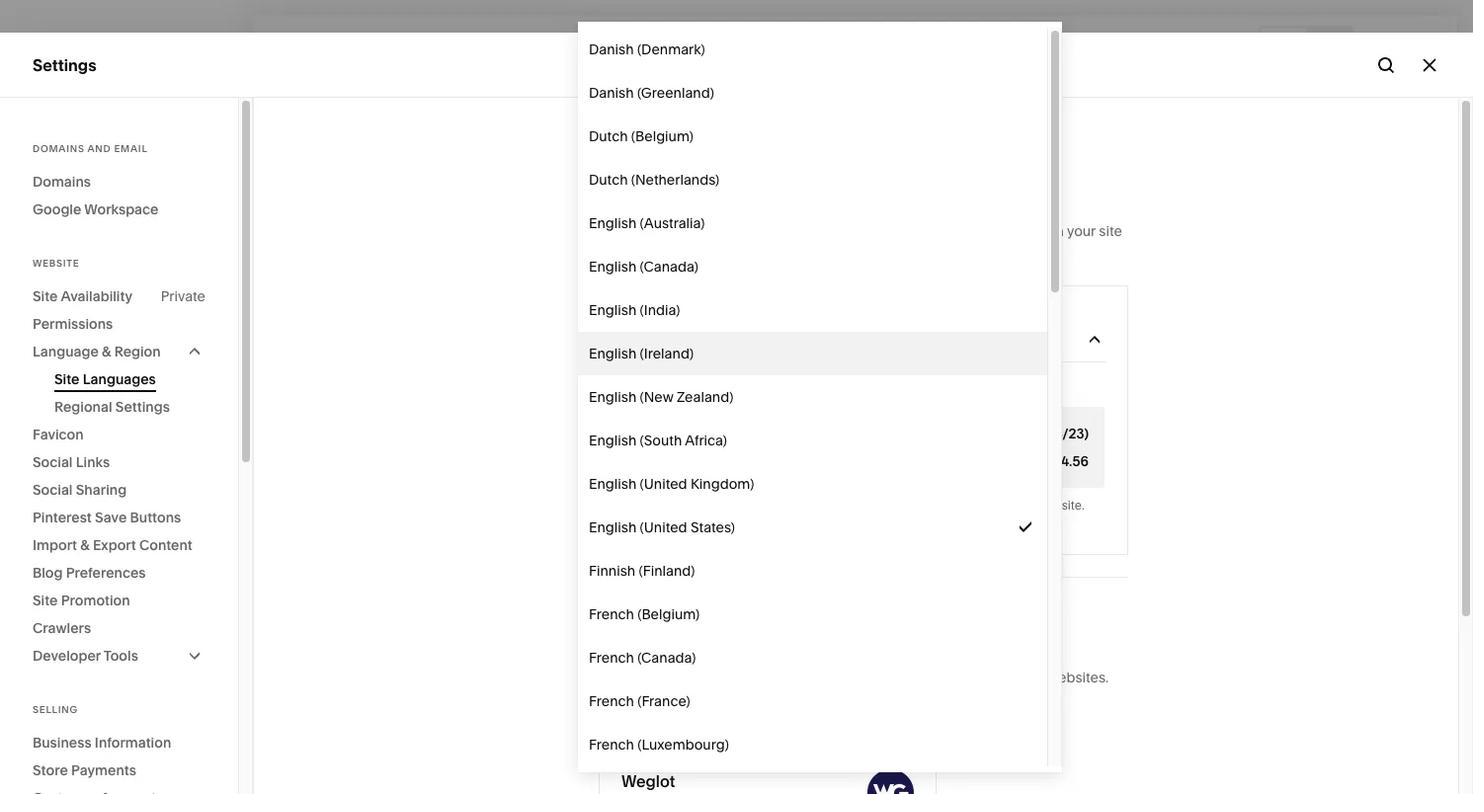 Task type: locate. For each thing, give the bounding box(es) containing it.
selling up business
[[33, 705, 78, 715]]

0 horizontal spatial &
[[80, 537, 90, 554]]

social
[[33, 454, 73, 471], [33, 481, 73, 499]]

tab list
[[1261, 27, 1352, 59]]

blog preferences link
[[33, 559, 206, 587]]

2023,
[[913, 425, 948, 443]]

site up can
[[649, 498, 669, 513]]

0 vertical spatial selling
[[33, 158, 84, 178]]

0 vertical spatial language.
[[715, 244, 780, 262]]

0 horizontal spatial site.
[[940, 222, 966, 240]]

1 website from the top
[[33, 123, 94, 142]]

2 vertical spatial region
[[622, 386, 663, 397]]

analytics
[[33, 265, 102, 285]]

language
[[668, 222, 729, 240], [672, 498, 725, 513]]

language
[[599, 145, 704, 172], [622, 304, 682, 315], [33, 343, 99, 361]]

the up currency
[[795, 498, 813, 513]]

up
[[652, 691, 669, 708]]

site. left the default
[[940, 222, 966, 240]]

states) inside list box
[[691, 519, 735, 537]]

& inside dropdown button
[[102, 343, 111, 361]]

2 horizontal spatial region
[[693, 304, 735, 315]]

language.
[[715, 244, 780, 262], [890, 691, 955, 708]]

& down permissions link
[[102, 343, 111, 361]]

weglot up words
[[740, 669, 787, 687]]

1 vertical spatial website
[[33, 258, 79, 269]]

multilingual
[[599, 617, 687, 636]]

english (canada)
[[589, 258, 698, 276]]

3 french from the top
[[589, 693, 634, 710]]

0 vertical spatial language
[[599, 145, 704, 172]]

0 vertical spatial on
[[1047, 222, 1064, 240]]

0 vertical spatial domains
[[33, 143, 85, 154]]

language up english (australia)
[[599, 145, 704, 172]]

1 vertical spatial in
[[825, 520, 835, 535]]

(belgium) for dutch (belgium)
[[631, 127, 694, 145]]

0 vertical spatial language
[[668, 222, 729, 240]]

business information store payments
[[33, 734, 171, 780]]

states) up example
[[723, 331, 768, 349]]

and
[[87, 143, 111, 154], [940, 498, 962, 513]]

0 vertical spatial to
[[790, 669, 803, 687]]

settings link
[[33, 572, 219, 595]]

1 vertical spatial weglot
[[740, 669, 787, 687]]

/ right date
[[672, 425, 678, 443]]

1 horizontal spatial /
[[685, 304, 690, 315]]

states) left the site's
[[691, 519, 735, 537]]

(united down your
[[640, 519, 687, 537]]

(denmark)
[[637, 41, 705, 58]]

site availability
[[33, 288, 132, 305]]

pinterest save buttons link
[[33, 504, 206, 532]]

french for french (france)
[[589, 693, 634, 710]]

site
[[33, 288, 58, 305], [54, 371, 80, 388], [33, 592, 58, 610]]

buttons
[[130, 509, 181, 527]]

english
[[589, 214, 637, 232], [589, 258, 637, 276], [589, 301, 637, 319], [622, 331, 669, 349], [589, 345, 637, 363], [589, 388, 637, 406], [589, 432, 637, 450], [589, 475, 637, 493], [589, 519, 637, 537]]

1 vertical spatial region
[[114, 343, 161, 361]]

site inside your site language determines the format of dates, times and numbers on your site. you can change your site's currency in
[[649, 498, 669, 513]]

2 danish from the top
[[589, 84, 634, 102]]

0 vertical spatial (united
[[673, 331, 720, 349]]

selling down domains and email
[[33, 158, 84, 178]]

1 vertical spatial language
[[672, 498, 725, 513]]

list box
[[578, 28, 1062, 767]]

0 vertical spatial the
[[643, 222, 664, 240]]

(united inside field
[[673, 331, 720, 349]]

private
[[161, 288, 206, 305]]

0 vertical spatial states)
[[723, 331, 768, 349]]

for left 'up'
[[631, 691, 649, 708]]

0 horizontal spatial region
[[114, 343, 161, 361]]

0 horizontal spatial for
[[631, 691, 649, 708]]

2 dutch from the top
[[589, 171, 628, 189]]

weglot down 'french (luxembourg)'
[[622, 772, 675, 792]]

acuity scheduling link
[[33, 299, 219, 323]]

checkout.
[[814, 758, 878, 776]]

select
[[599, 222, 640, 240]]

0 vertical spatial weglot
[[709, 624, 754, 634]]

0 vertical spatial site
[[1099, 222, 1122, 240]]

1 vertical spatial (belgium)
[[638, 606, 700, 624]]

0 vertical spatial danish
[[589, 41, 634, 58]]

(belgium) up dutch (netherlands)
[[631, 127, 694, 145]]

site inside site languages regional settings
[[54, 371, 80, 388]]

danish up dutch (belgium)
[[589, 84, 634, 102]]

1 french from the top
[[589, 606, 634, 624]]

dutch up select
[[589, 171, 628, 189]]

asset library
[[33, 537, 132, 557]]

1 vertical spatial language
[[622, 304, 682, 315]]

language & region button
[[33, 338, 206, 366]]

(canada) down (australia) at the top of page
[[640, 258, 698, 276]]

language. down people
[[715, 244, 780, 262]]

french down we've
[[589, 693, 634, 710]]

1 vertical spatial and
[[940, 498, 962, 513]]

1 vertical spatial dutch
[[589, 171, 628, 189]]

select the language people see when they visit your site. default text on your site will appear in this language.
[[599, 222, 1122, 262]]

in down the format
[[825, 520, 835, 535]]

selling
[[33, 158, 84, 178], [33, 705, 78, 715]]

weglot right the 'by'
[[709, 624, 754, 634]]

0 vertical spatial region
[[693, 304, 735, 315]]

email
[[114, 143, 148, 154]]

marketing link
[[33, 193, 219, 216]]

1 vertical spatial /
[[672, 425, 678, 443]]

language up change
[[672, 498, 725, 513]]

in inside 'select the language people see when they visit your site. default text on your site will appear in this language.'
[[673, 244, 685, 262]]

list box containing danish (denmark)
[[578, 28, 1062, 767]]

payments
[[71, 762, 136, 780]]

(belgium) down '(finland)' on the left bottom
[[638, 606, 700, 624]]

favicon
[[33, 426, 84, 444]]

0 vertical spatial /
[[685, 304, 690, 315]]

will
[[599, 244, 620, 262]]

1 vertical spatial site.
[[1062, 498, 1085, 513]]

region for language / region
[[693, 304, 735, 315]]

w12ctake20
[[708, 758, 795, 776]]

1 horizontal spatial region
[[622, 386, 663, 397]]

danish for danish (greenland)
[[589, 84, 634, 102]]

site for site availability
[[33, 288, 58, 305]]

and left email on the top left
[[87, 143, 111, 154]]

offer
[[1005, 758, 1037, 776]]

format
[[666, 386, 711, 397]]

to up one
[[790, 669, 803, 687]]

site down the analytics
[[33, 288, 58, 305]]

1 vertical spatial to
[[673, 691, 686, 708]]

partnered
[[642, 669, 707, 687]]

2 domains from the top
[[33, 173, 91, 191]]

dutch for dutch (belgium)
[[589, 127, 628, 145]]

regional
[[54, 398, 112, 416]]

domains inside domains google workspace
[[33, 173, 91, 191]]

(belgium)
[[631, 127, 694, 145], [638, 606, 700, 624]]

/ for region
[[685, 304, 690, 315]]

1 horizontal spatial site
[[1099, 222, 1122, 240]]

site
[[1099, 222, 1122, 240], [649, 498, 669, 513]]

your down $1,234.56
[[1035, 498, 1059, 513]]

domains for google
[[33, 173, 91, 191]]

0 vertical spatial social
[[33, 454, 73, 471]]

weglot inside multilingual by weglot
[[709, 624, 754, 634]]

& left export
[[80, 537, 90, 554]]

1 domains from the top
[[33, 143, 85, 154]]

1 horizontal spatial and
[[940, 498, 962, 513]]

1 vertical spatial social
[[33, 481, 73, 499]]

(united down 'currency'
[[640, 475, 687, 493]]

workspace
[[84, 201, 159, 218]]

french up plan.
[[589, 736, 634, 754]]

site. down $1,234.56
[[1062, 498, 1085, 513]]

free
[[599, 691, 628, 708]]

1 vertical spatial on
[[1017, 498, 1032, 513]]

0 vertical spatial dutch
[[589, 127, 628, 145]]

4 french from the top
[[589, 736, 634, 754]]

language. inside we've partnered with weglot to offer squarespace users multilingual websites. free for up to 2,000 words for one translated language.
[[890, 691, 955, 708]]

code
[[671, 758, 705, 776]]

website up site availability
[[33, 258, 79, 269]]

(canada) up partnered
[[638, 649, 696, 667]]

website up domains and email
[[33, 123, 94, 142]]

2 french from the top
[[589, 649, 634, 667]]

for left one
[[772, 691, 789, 708]]

social links link
[[33, 449, 206, 476]]

on right text
[[1047, 222, 1064, 240]]

date / time
[[638, 425, 714, 443]]

1 vertical spatial states)
[[691, 519, 735, 537]]

settings
[[33, 55, 96, 75], [708, 145, 796, 172], [115, 398, 170, 416], [33, 573, 95, 592]]

language down permissions
[[33, 343, 99, 361]]

language inside 'select the language people see when they visit your site. default text on your site will appear in this language.'
[[668, 222, 729, 240]]

0 vertical spatial (canada)
[[640, 258, 698, 276]]

the
[[643, 222, 664, 240], [795, 498, 813, 513]]

1 horizontal spatial on
[[1047, 222, 1064, 240]]

language for your
[[672, 498, 725, 513]]

french for french (canada)
[[589, 649, 634, 667]]

0 vertical spatial in
[[673, 244, 685, 262]]

site promotion link
[[33, 587, 206, 615]]

1 for from the left
[[631, 691, 649, 708]]

(united
[[673, 331, 720, 349], [640, 475, 687, 493], [640, 519, 687, 537]]

/ for time
[[672, 425, 678, 443]]

appear
[[624, 244, 670, 262]]

your left the site's
[[714, 520, 738, 535]]

determines
[[728, 498, 792, 513]]

1 horizontal spatial &
[[102, 343, 111, 361]]

English (United States) field
[[622, 318, 1106, 362]]

social up pinterest
[[33, 481, 73, 499]]

your right visit
[[908, 222, 937, 240]]

english (united states) down your
[[589, 519, 735, 537]]

for
[[631, 691, 649, 708], [772, 691, 789, 708]]

analytics link
[[33, 264, 219, 288]]

links
[[76, 454, 110, 471]]

the up appear
[[643, 222, 664, 240]]

domains and email
[[33, 143, 148, 154]]

english (united states) down language / region
[[622, 331, 768, 349]]

1 vertical spatial selling
[[33, 705, 78, 715]]

language for language & region
[[33, 343, 99, 361]]

2 vertical spatial site
[[33, 592, 58, 610]]

region inside dropdown button
[[114, 343, 161, 361]]

2 selling from the top
[[33, 705, 78, 715]]

(united down language / region
[[673, 331, 720, 349]]

1 vertical spatial site
[[649, 498, 669, 513]]

2 social from the top
[[33, 481, 73, 499]]

1 horizontal spatial site.
[[1062, 498, 1085, 513]]

region up 'site languages' link
[[114, 343, 161, 361]]

0 horizontal spatial language.
[[715, 244, 780, 262]]

site right text
[[1099, 222, 1122, 240]]

language. down 'users'
[[890, 691, 955, 708]]

social down favicon
[[33, 454, 73, 471]]

dutch down danish (greenland)
[[589, 127, 628, 145]]

languages
[[83, 371, 156, 388]]

danish (greenland)
[[589, 84, 714, 102]]

0 horizontal spatial /
[[672, 425, 678, 443]]

french down finnish
[[589, 606, 634, 624]]

1 vertical spatial danish
[[589, 84, 634, 102]]

site up regional
[[54, 371, 80, 388]]

1 horizontal spatial language.
[[890, 691, 955, 708]]

in left this
[[673, 244, 685, 262]]

& inside favicon social links social sharing pinterest save buttons import & export content blog preferences site promotion crawlers
[[80, 537, 90, 554]]

language inside dropdown button
[[33, 343, 99, 361]]

site for site languages regional settings
[[54, 371, 80, 388]]

website
[[553, 758, 605, 776]]

0 horizontal spatial and
[[87, 143, 111, 154]]

/ right (india)
[[685, 304, 690, 315]]

visit
[[879, 222, 905, 240]]

to
[[790, 669, 803, 687], [673, 691, 686, 708]]

language up this
[[668, 222, 729, 240]]

dutch for dutch (netherlands)
[[589, 171, 628, 189]]

1 vertical spatial the
[[795, 498, 813, 513]]

danish up danish (greenland)
[[589, 41, 634, 58]]

language. inside 'select the language people see when they visit your site. default text on your site will appear in this language.'
[[715, 244, 780, 262]]

marketing
[[33, 194, 109, 213]]

1 danish from the top
[[589, 41, 634, 58]]

to right 'up'
[[673, 691, 686, 708]]

1 dutch from the top
[[589, 127, 628, 145]]

site down blog
[[33, 592, 58, 610]]

0 vertical spatial &
[[102, 343, 111, 361]]

am
[[1005, 425, 1028, 443]]

french up we've
[[589, 649, 634, 667]]

and right times
[[940, 498, 962, 513]]

example
[[714, 386, 765, 397]]

1 horizontal spatial for
[[772, 691, 789, 708]]

business information link
[[33, 729, 206, 757]]

favicon social links social sharing pinterest save buttons import & export content blog preferences site promotion crawlers
[[33, 426, 192, 637]]

translated
[[821, 691, 887, 708]]

1 vertical spatial (canada)
[[638, 649, 696, 667]]

take
[[414, 758, 442, 776]]

0 vertical spatial (belgium)
[[631, 127, 694, 145]]

region down english (ireland)
[[622, 386, 663, 397]]

0 vertical spatial site.
[[940, 222, 966, 240]]

1 vertical spatial &
[[80, 537, 90, 554]]

1 social from the top
[[33, 454, 73, 471]]

1 horizontal spatial in
[[825, 520, 835, 535]]

0 horizontal spatial site
[[649, 498, 669, 513]]

english (united states) inside field
[[622, 331, 768, 349]]

on right "numbers"
[[1017, 498, 1032, 513]]

1 vertical spatial language.
[[890, 691, 955, 708]]

region right (india)
[[693, 304, 735, 315]]

settings down 'site languages' link
[[115, 398, 170, 416]]

0 vertical spatial english (united states)
[[622, 331, 768, 349]]

new
[[523, 758, 550, 776]]

0 horizontal spatial the
[[643, 222, 664, 240]]

danish (denmark)
[[589, 41, 705, 58]]

0 vertical spatial site
[[33, 288, 58, 305]]

language down english (canada)
[[622, 304, 682, 315]]

0 horizontal spatial to
[[673, 691, 686, 708]]

0 horizontal spatial in
[[673, 244, 685, 262]]

on inside 'select the language people see when they visit your site. default text on your site will appear in this language.'
[[1047, 222, 1064, 240]]

english (ireland)
[[589, 345, 694, 363]]

(luxembourg)
[[638, 736, 729, 754]]

dates,
[[869, 498, 903, 513]]

1 horizontal spatial the
[[795, 498, 813, 513]]

0 vertical spatial website
[[33, 123, 94, 142]]

1 vertical spatial domains
[[33, 173, 91, 191]]

0 horizontal spatial on
[[1017, 498, 1032, 513]]

2 vertical spatial language
[[33, 343, 99, 361]]

1 vertical spatial (united
[[640, 475, 687, 493]]

favicon link
[[33, 421, 206, 449]]

help
[[33, 608, 68, 628]]

1 vertical spatial site
[[54, 371, 80, 388]]

they
[[848, 222, 876, 240]]

language inside your site language determines the format of dates, times and numbers on your site. you can change your site's currency in
[[672, 498, 725, 513]]

site. inside your site language determines the format of dates, times and numbers on your site. you can change your site's currency in
[[1062, 498, 1085, 513]]



Task type: vqa. For each thing, say whether or not it's contained in the screenshot.
on within Select the language people see when they visit your site. Default text on your site will appear in this language.
yes



Task type: describe. For each thing, give the bounding box(es) containing it.
a
[[319, 758, 327, 776]]

(belgium) for french (belgium)
[[638, 606, 700, 624]]

french for french (belgium)
[[589, 606, 634, 624]]

import
[[33, 537, 77, 554]]

dec 5, 2023, 10:45:31 am (12/5/23)
[[869, 425, 1089, 443]]

settings inside site languages regional settings
[[115, 398, 170, 416]]

for a limited time, take 20% off any new website plan. use code w12ctake20 at checkout. expires 12/8/2023. offer terms.
[[295, 758, 1081, 776]]

french for french (luxembourg)
[[589, 736, 634, 754]]

website link
[[33, 122, 219, 145]]

(australia)
[[640, 214, 705, 232]]

language for language / region
[[622, 304, 682, 315]]

$1,234.56
[[1029, 453, 1089, 470]]

site languages regional settings
[[54, 371, 170, 416]]

plan.
[[608, 758, 640, 776]]

asset
[[33, 537, 75, 557]]

1 selling from the top
[[33, 158, 84, 178]]

language / region
[[622, 304, 735, 315]]

settings up domains and email
[[33, 55, 96, 75]]

site's
[[741, 520, 769, 535]]

multilingual
[[968, 669, 1044, 687]]

language for in
[[668, 222, 729, 240]]

this
[[688, 244, 712, 262]]

(finland)
[[639, 562, 695, 580]]

2 vertical spatial (united
[[640, 519, 687, 537]]

zealand)
[[677, 388, 734, 406]]

limited
[[330, 758, 375, 776]]

acuity scheduling
[[33, 300, 169, 320]]

english (south africa)
[[589, 432, 727, 450]]

12/8/2023.
[[933, 758, 1001, 776]]

1 vertical spatial english (united states)
[[589, 519, 735, 537]]

states) inside field
[[723, 331, 768, 349]]

(netherlands)
[[631, 171, 720, 189]]

default
[[970, 222, 1016, 240]]

of
[[856, 498, 867, 513]]

content
[[139, 537, 192, 554]]

when
[[809, 222, 845, 240]]

2 for from the left
[[772, 691, 789, 708]]

africa)
[[685, 432, 727, 450]]

google workspace link
[[33, 196, 206, 223]]

0 vertical spatial and
[[87, 143, 111, 154]]

regional settings link
[[54, 393, 206, 421]]

permissions link
[[33, 310, 206, 338]]

see
[[782, 222, 806, 240]]

the inside 'select the language people see when they visit your site. default text on your site will appear in this language.'
[[643, 222, 664, 240]]

site. inside 'select the language people see when they visit your site. default text on your site will appear in this language.'
[[940, 222, 966, 240]]

finnish (finland)
[[589, 562, 695, 580]]

expires
[[881, 758, 930, 776]]

your
[[622, 498, 647, 513]]

at
[[799, 758, 811, 776]]

language & region link
[[33, 338, 206, 366]]

offer
[[806, 669, 836, 687]]

time
[[681, 425, 714, 443]]

weglot logo image
[[868, 769, 914, 794]]

we've partnered with weglot to offer squarespace users multilingual websites. free for up to 2,000 words for one translated language.
[[599, 669, 1109, 708]]

settings down asset
[[33, 573, 95, 592]]

users
[[929, 669, 965, 687]]

we've
[[599, 669, 638, 687]]

numbers
[[964, 498, 1015, 513]]

social sharing link
[[33, 476, 206, 504]]

2 vertical spatial weglot
[[622, 772, 675, 792]]

english (australia)
[[589, 214, 705, 232]]

permissions
[[33, 315, 113, 333]]

text
[[1020, 222, 1044, 240]]

your right text
[[1067, 222, 1096, 240]]

language settings
[[599, 145, 796, 172]]

you
[[622, 520, 642, 535]]

french (canada)
[[589, 649, 696, 667]]

(greenland)
[[637, 84, 714, 102]]

in inside your site language determines the format of dates, times and numbers on your site. you can change your site's currency in
[[825, 520, 835, 535]]

(india)
[[640, 301, 680, 319]]

settings up people
[[708, 145, 796, 172]]

currency
[[638, 453, 699, 470]]

2 website from the top
[[33, 258, 79, 269]]

5,
[[898, 425, 910, 443]]

the inside your site language determines the format of dates, times and numbers on your site. you can change your site's currency in
[[795, 498, 813, 513]]

scheduling
[[84, 300, 169, 320]]

and inside your site language determines the format of dates, times and numbers on your site. you can change your site's currency in
[[940, 498, 962, 513]]

finnish
[[589, 562, 636, 580]]

on inside your site language determines the format of dates, times and numbers on your site. you can change your site's currency in
[[1017, 498, 1032, 513]]

site inside favicon social links social sharing pinterest save buttons import & export content blog preferences site promotion crawlers
[[33, 592, 58, 610]]

site inside 'select the language people see when they visit your site. default text on your site will appear in this language.'
[[1099, 222, 1122, 240]]

(canada) for french (canada)
[[638, 649, 696, 667]]

help link
[[33, 607, 68, 629]]

1 horizontal spatial to
[[790, 669, 803, 687]]

import & export content link
[[33, 532, 206, 559]]

people
[[732, 222, 779, 240]]

danish for danish (denmark)
[[589, 41, 634, 58]]

english (new zealand)
[[589, 388, 734, 406]]

for
[[295, 758, 316, 776]]

google
[[33, 201, 81, 218]]

language for language settings
[[599, 145, 704, 172]]

(12/5/23)
[[1031, 425, 1089, 443]]

english inside english (united states) field
[[622, 331, 669, 349]]

20%
[[445, 758, 473, 776]]

currency
[[772, 520, 822, 535]]

multilingual by weglot
[[599, 617, 754, 636]]

(canada) for english (canada)
[[640, 258, 698, 276]]

date
[[638, 425, 669, 443]]

kingdom)
[[691, 475, 754, 493]]

terms.
[[1040, 758, 1081, 776]]

language. for weglot
[[890, 691, 955, 708]]

2,000
[[689, 691, 725, 708]]

domains for and
[[33, 143, 85, 154]]

weglot inside we've partnered with weglot to offer squarespace users multilingual websites. free for up to 2,000 words for one translated language.
[[740, 669, 787, 687]]

french (france)
[[589, 693, 690, 710]]

site languages link
[[54, 366, 206, 393]]

region for language & region
[[114, 343, 161, 361]]

store
[[33, 762, 68, 780]]

french (belgium)
[[589, 606, 700, 624]]

by
[[693, 624, 706, 634]]

language. for language / region
[[715, 244, 780, 262]]

10:45:31
[[952, 425, 1002, 443]]

one
[[793, 691, 818, 708]]

french (luxembourg)
[[589, 736, 729, 754]]

promotion
[[61, 592, 130, 610]]

any
[[497, 758, 520, 776]]

time,
[[379, 758, 411, 776]]

domains link
[[33, 168, 206, 196]]

squarespace
[[839, 669, 926, 687]]

use
[[643, 758, 668, 776]]



